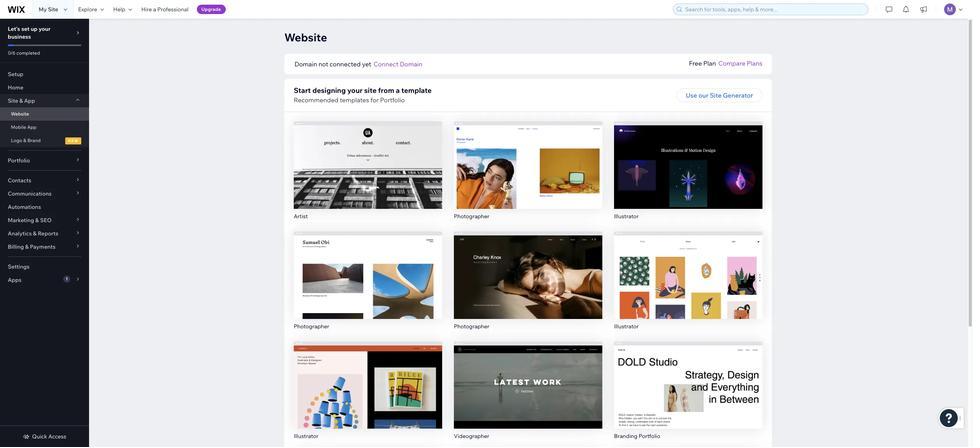 Task type: describe. For each thing, give the bounding box(es) containing it.
plans
[[747, 59, 763, 67]]

connect domain button
[[374, 59, 423, 69]]

& for billing
[[25, 244, 29, 251]]

billing & payments
[[8, 244, 55, 251]]

up
[[31, 25, 37, 32]]

2 domain from the left
[[400, 60, 423, 68]]

plan
[[704, 59, 716, 67]]

logo & brand
[[11, 138, 41, 143]]

hire a professional link
[[137, 0, 193, 19]]

communications button
[[0, 187, 89, 201]]

brand
[[27, 138, 41, 143]]

site & app
[[8, 97, 35, 104]]

yet
[[362, 60, 371, 68]]

billing
[[8, 244, 24, 251]]

0/6
[[8, 50, 15, 56]]

template
[[402, 86, 432, 95]]

a inside start designing your site from a template recommended templates for portfolio
[[396, 86, 400, 95]]

site & app button
[[0, 94, 89, 107]]

settings
[[8, 263, 29, 270]]

site inside popup button
[[8, 97, 18, 104]]

site
[[364, 86, 377, 95]]

artist
[[294, 213, 308, 220]]

portfolio button
[[0, 154, 89, 167]]

setup link
[[0, 68, 89, 81]]

billing & payments button
[[0, 240, 89, 254]]

hire a professional
[[141, 6, 189, 13]]

not
[[319, 60, 328, 68]]

use our site generator button
[[677, 88, 763, 102]]

free
[[689, 59, 702, 67]]

compare plans button
[[719, 59, 763, 68]]

seo
[[40, 217, 52, 224]]

business
[[8, 33, 31, 40]]

let's
[[8, 25, 20, 32]]

marketing & seo
[[8, 217, 52, 224]]

0 vertical spatial a
[[153, 6, 156, 13]]

sidebar element
[[0, 19, 89, 448]]

payments
[[30, 244, 55, 251]]

compare
[[719, 59, 746, 67]]

1 domain from the left
[[295, 60, 317, 68]]

2 vertical spatial illustrator
[[294, 433, 319, 440]]

website link
[[0, 107, 89, 121]]

communications
[[8, 190, 52, 197]]

0 vertical spatial illustrator
[[614, 213, 639, 220]]

automations
[[8, 204, 41, 211]]

quick access button
[[23, 433, 66, 441]]

mobile
[[11, 124, 26, 130]]

portfolio inside 'popup button'
[[8, 157, 30, 164]]

mobile app link
[[0, 121, 89, 134]]

apps
[[8, 277, 21, 284]]

1 vertical spatial app
[[27, 124, 37, 130]]

my site
[[39, 6, 58, 13]]

generator
[[723, 91, 754, 99]]

analytics & reports button
[[0, 227, 89, 240]]

portfolio inside start designing your site from a template recommended templates for portfolio
[[380, 96, 405, 104]]

app inside popup button
[[24, 97, 35, 104]]

upgrade
[[202, 6, 221, 12]]

branding portfolio
[[614, 433, 661, 440]]

domain not connected yet connect domain
[[295, 60, 423, 68]]



Task type: locate. For each thing, give the bounding box(es) containing it.
free plan compare plans
[[689, 59, 763, 67]]

from
[[378, 86, 395, 95]]

1 horizontal spatial site
[[48, 6, 58, 13]]

0 vertical spatial your
[[39, 25, 51, 32]]

set
[[21, 25, 29, 32]]

my
[[39, 6, 47, 13]]

contacts
[[8, 177, 31, 184]]

1 vertical spatial your
[[348, 86, 363, 95]]

& right billing
[[25, 244, 29, 251]]

reports
[[38, 230, 58, 237]]

connected
[[330, 60, 361, 68]]

home
[[8, 84, 23, 91]]

site down home
[[8, 97, 18, 104]]

let's set up your business
[[8, 25, 51, 40]]

0 horizontal spatial a
[[153, 6, 156, 13]]

help
[[113, 6, 125, 13]]

2 horizontal spatial site
[[710, 91, 722, 99]]

marketing & seo button
[[0, 214, 89, 227]]

& inside popup button
[[19, 97, 23, 104]]

& left reports
[[33, 230, 37, 237]]

marketing
[[8, 217, 34, 224]]

0 vertical spatial website
[[285, 30, 327, 44]]

your right up
[[39, 25, 51, 32]]

branding
[[614, 433, 638, 440]]

explore
[[78, 6, 97, 13]]

analytics
[[8, 230, 32, 237]]

use
[[686, 91, 698, 99]]

& for site
[[19, 97, 23, 104]]

domain left not at the left
[[295, 60, 317, 68]]

edit
[[362, 155, 374, 163], [683, 155, 695, 163], [362, 265, 374, 273], [523, 265, 534, 273], [683, 265, 695, 273], [362, 375, 374, 383], [523, 375, 534, 383], [683, 375, 695, 383]]

hire
[[141, 6, 152, 13]]

a
[[153, 6, 156, 13], [396, 86, 400, 95]]

0 horizontal spatial your
[[39, 25, 51, 32]]

1 horizontal spatial your
[[348, 86, 363, 95]]

our
[[699, 91, 709, 99]]

automations link
[[0, 201, 89, 214]]

settings link
[[0, 260, 89, 274]]

home link
[[0, 81, 89, 94]]

edit button
[[352, 152, 385, 166], [672, 152, 705, 166], [352, 262, 385, 276], [512, 262, 545, 276], [672, 262, 705, 276], [352, 372, 385, 386], [512, 372, 545, 386], [672, 372, 705, 386]]

videographer
[[454, 433, 490, 440]]

& left the seo at the left of page
[[35, 217, 39, 224]]

templates
[[340, 96, 369, 104]]

mobile app
[[11, 124, 37, 130]]

app down home link
[[24, 97, 35, 104]]

1 horizontal spatial portfolio
[[380, 96, 405, 104]]

portfolio up contacts
[[8, 157, 30, 164]]

contacts button
[[0, 174, 89, 187]]

app
[[24, 97, 35, 104], [27, 124, 37, 130]]

& for logo
[[23, 138, 26, 143]]

& for marketing
[[35, 217, 39, 224]]

completed
[[16, 50, 40, 56]]

view
[[361, 172, 375, 179], [681, 172, 696, 179], [361, 282, 375, 289], [521, 282, 536, 289], [681, 282, 696, 289], [361, 392, 375, 400], [521, 392, 536, 400], [681, 392, 696, 400]]

site inside button
[[710, 91, 722, 99]]

website up not at the left
[[285, 30, 327, 44]]

portfolio down from
[[380, 96, 405, 104]]

0 horizontal spatial domain
[[295, 60, 317, 68]]

1 horizontal spatial website
[[285, 30, 327, 44]]

website down site & app
[[11, 111, 29, 117]]

quick access
[[32, 433, 66, 441]]

access
[[48, 433, 66, 441]]

Search for tools, apps, help & more... field
[[683, 4, 866, 15]]

1
[[66, 277, 68, 282]]

designing
[[313, 86, 346, 95]]

portfolio
[[380, 96, 405, 104], [8, 157, 30, 164], [639, 433, 661, 440]]

connect
[[374, 60, 399, 68]]

use our site generator
[[686, 91, 754, 99]]

your inside start designing your site from a template recommended templates for portfolio
[[348, 86, 363, 95]]

1 vertical spatial a
[[396, 86, 400, 95]]

for
[[371, 96, 379, 104]]

1 horizontal spatial a
[[396, 86, 400, 95]]

a right hire
[[153, 6, 156, 13]]

recommended
[[294, 96, 339, 104]]

website
[[285, 30, 327, 44], [11, 111, 29, 117]]

& right logo
[[23, 138, 26, 143]]

1 vertical spatial website
[[11, 111, 29, 117]]

quick
[[32, 433, 47, 441]]

photographer
[[454, 213, 490, 220], [294, 323, 329, 330], [454, 323, 490, 330]]

portfolio right branding
[[639, 433, 661, 440]]

logo
[[11, 138, 22, 143]]

site
[[48, 6, 58, 13], [710, 91, 722, 99], [8, 97, 18, 104]]

upgrade button
[[197, 5, 226, 14]]

1 vertical spatial illustrator
[[614, 323, 639, 330]]

0 vertical spatial portfolio
[[380, 96, 405, 104]]

your
[[39, 25, 51, 32], [348, 86, 363, 95]]

domain
[[295, 60, 317, 68], [400, 60, 423, 68]]

your inside let's set up your business
[[39, 25, 51, 32]]

0 horizontal spatial site
[[8, 97, 18, 104]]

2 horizontal spatial portfolio
[[639, 433, 661, 440]]

start designing your site from a template recommended templates for portfolio
[[294, 86, 432, 104]]

& down home
[[19, 97, 23, 104]]

setup
[[8, 71, 23, 78]]

0 vertical spatial app
[[24, 97, 35, 104]]

start
[[294, 86, 311, 95]]

your up templates
[[348, 86, 363, 95]]

1 vertical spatial portfolio
[[8, 157, 30, 164]]

& for analytics
[[33, 230, 37, 237]]

site right our
[[710, 91, 722, 99]]

0 horizontal spatial website
[[11, 111, 29, 117]]

analytics & reports
[[8, 230, 58, 237]]

0/6 completed
[[8, 50, 40, 56]]

view button
[[352, 168, 385, 182], [672, 168, 705, 182], [352, 279, 385, 293], [512, 279, 545, 293], [672, 279, 705, 293], [352, 389, 385, 403], [512, 389, 545, 403], [672, 389, 705, 403]]

domain right connect
[[400, 60, 423, 68]]

2 vertical spatial portfolio
[[639, 433, 661, 440]]

site right my
[[48, 6, 58, 13]]

professional
[[157, 6, 189, 13]]

illustrator
[[614, 213, 639, 220], [614, 323, 639, 330], [294, 433, 319, 440]]

1 horizontal spatial domain
[[400, 60, 423, 68]]

new
[[68, 138, 79, 143]]

app right mobile
[[27, 124, 37, 130]]

help button
[[109, 0, 137, 19]]

a right from
[[396, 86, 400, 95]]

0 horizontal spatial portfolio
[[8, 157, 30, 164]]

website inside sidebar "element"
[[11, 111, 29, 117]]



Task type: vqa. For each thing, say whether or not it's contained in the screenshot.
Billing
yes



